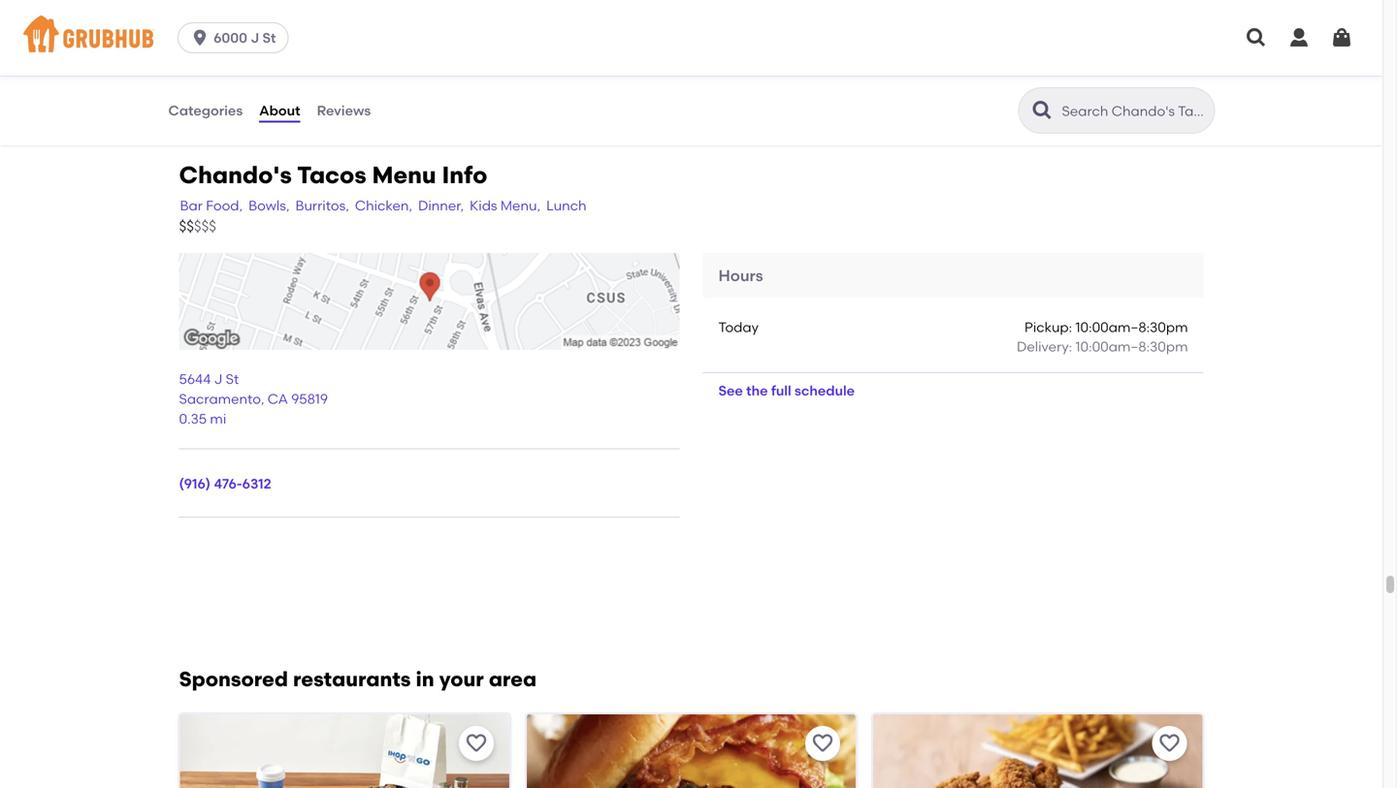 Task type: describe. For each thing, give the bounding box(es) containing it.
st for 5644
[[226, 371, 239, 388]]

chando's tacos menu info
[[179, 161, 488, 189]]

mi
[[210, 411, 226, 427]]

delivery:
[[1017, 339, 1072, 355]]

,
[[261, 391, 264, 408]]

see
[[719, 383, 743, 399]]

(916) 476-6312 button
[[179, 474, 271, 494]]

6000
[[214, 30, 247, 46]]

chicken,
[[355, 197, 412, 214]]

food,
[[206, 197, 243, 214]]

1 svg image from the left
[[1245, 26, 1268, 49]]

the
[[746, 383, 768, 399]]

bowls,
[[249, 197, 290, 214]]

save this restaurant button for ihop logo
[[459, 727, 494, 762]]

reviews button
[[316, 76, 372, 146]]

your
[[439, 668, 484, 693]]

area
[[489, 668, 537, 693]]

pickup: 10:00am–8:30pm delivery: 10:00am–8:30pm
[[1017, 319, 1188, 355]]

schedule
[[795, 383, 855, 399]]

reviews
[[317, 102, 371, 119]]

95819
[[291, 391, 328, 408]]

bar food, button
[[179, 195, 244, 217]]

categories button
[[167, 76, 244, 146]]

1 10:00am–8:30pm from the top
[[1076, 319, 1188, 336]]

search icon image
[[1031, 99, 1054, 122]]

j for 6000
[[251, 30, 259, 46]]

0.35
[[179, 411, 207, 427]]

hours
[[719, 266, 763, 285]]

burritos, button
[[294, 195, 350, 217]]

lunch
[[546, 197, 587, 214]]

476-
[[214, 476, 242, 492]]

sacramento
[[179, 391, 261, 408]]

sponsored restaurants in your area
[[179, 668, 537, 693]]

*flautas
[[167, 57, 222, 73]]

5644
[[179, 371, 211, 388]]

sponsored
[[179, 668, 288, 693]]

save this restaurant image for 'save this restaurant' button associated with bj's restaurant & brewhouse logo
[[811, 733, 835, 756]]

categories
[[168, 102, 243, 119]]

pickup:
[[1025, 319, 1072, 336]]

burritos,
[[295, 197, 349, 214]]

lunch button
[[545, 195, 588, 217]]



Task type: vqa. For each thing, say whether or not it's contained in the screenshot.
Add Radish Kimchi's Add
no



Task type: locate. For each thing, give the bounding box(es) containing it.
dinner, button
[[417, 195, 465, 217]]

in
[[416, 668, 434, 693]]

10:00am–8:30pm
[[1076, 319, 1188, 336], [1076, 339, 1188, 355]]

1 horizontal spatial st
[[262, 30, 276, 46]]

j up sacramento
[[214, 371, 223, 388]]

j
[[251, 30, 259, 46], [214, 371, 223, 388]]

chando's
[[179, 161, 292, 189]]

kids
[[470, 197, 497, 214]]

0 vertical spatial 10:00am–8:30pm
[[1076, 319, 1188, 336]]

st up sacramento
[[226, 371, 239, 388]]

ca
[[268, 391, 288, 408]]

svg image
[[1330, 26, 1354, 49], [190, 28, 210, 48]]

Search Chando's Tacos search field
[[1060, 102, 1209, 120]]

save this restaurant button for kikis chicken place logo
[[1152, 727, 1187, 762]]

save this restaurant image for kikis chicken place logo 'save this restaurant' button
[[1158, 733, 1182, 756]]

1 save this restaurant image from the left
[[465, 733, 488, 756]]

3 save this restaurant image from the left
[[1158, 733, 1182, 756]]

j inside 6000 j st button
[[251, 30, 259, 46]]

(916) 476-6312
[[179, 476, 271, 492]]

$$$$$
[[179, 218, 216, 235]]

chicken, button
[[354, 195, 413, 217]]

1 horizontal spatial save this restaurant image
[[811, 733, 835, 756]]

10:00am–8:30pm right delivery:
[[1076, 339, 1188, 355]]

bar food, bowls, burritos, chicken, dinner, kids menu, lunch
[[180, 197, 587, 214]]

bar
[[180, 197, 203, 214]]

2 10:00am–8:30pm from the top
[[1076, 339, 1188, 355]]

j inside 5644 j st sacramento , ca 95819 0.35 mi
[[214, 371, 223, 388]]

2 svg image from the left
[[1288, 26, 1311, 49]]

2 save this restaurant button from the left
[[806, 727, 841, 762]]

1 horizontal spatial save this restaurant button
[[806, 727, 841, 762]]

svg image inside 6000 j st button
[[190, 28, 210, 48]]

10:00am–8:30pm right pickup:
[[1076, 319, 1188, 336]]

about button
[[258, 76, 301, 146]]

6000 j st button
[[178, 22, 296, 53]]

svg image
[[1245, 26, 1268, 49], [1288, 26, 1311, 49]]

1 save this restaurant button from the left
[[459, 727, 494, 762]]

1 vertical spatial st
[[226, 371, 239, 388]]

restaurants
[[293, 668, 411, 693]]

5644 j st sacramento , ca 95819 0.35 mi
[[179, 371, 328, 427]]

6000 j st
[[214, 30, 276, 46]]

0 vertical spatial st
[[262, 30, 276, 46]]

about
[[259, 102, 300, 119]]

0 horizontal spatial svg image
[[190, 28, 210, 48]]

1 vertical spatial j
[[214, 371, 223, 388]]

st inside 5644 j st sacramento , ca 95819 0.35 mi
[[226, 371, 239, 388]]

st right 6000
[[262, 30, 276, 46]]

0 horizontal spatial save this restaurant button
[[459, 727, 494, 762]]

save this restaurant button for bj's restaurant & brewhouse logo
[[806, 727, 841, 762]]

bj's restaurant & brewhouse logo image
[[527, 715, 856, 789]]

2 horizontal spatial save this restaurant image
[[1158, 733, 1182, 756]]

save this restaurant image
[[465, 733, 488, 756], [811, 733, 835, 756], [1158, 733, 1182, 756]]

info
[[442, 161, 488, 189]]

menu,
[[501, 197, 541, 214]]

save this restaurant button
[[459, 727, 494, 762], [806, 727, 841, 762], [1152, 727, 1187, 762]]

today
[[719, 319, 759, 336]]

6312
[[242, 476, 271, 492]]

j for 5644
[[214, 371, 223, 388]]

kids menu, button
[[469, 195, 542, 217]]

0 vertical spatial j
[[251, 30, 259, 46]]

full
[[771, 383, 792, 399]]

st
[[262, 30, 276, 46], [226, 371, 239, 388]]

(916)
[[179, 476, 211, 492]]

1 horizontal spatial j
[[251, 30, 259, 46]]

see the full schedule button
[[703, 374, 871, 409]]

bowls, button
[[248, 195, 291, 217]]

0 horizontal spatial save this restaurant image
[[465, 733, 488, 756]]

save this restaurant image for 'save this restaurant' button for ihop logo
[[465, 733, 488, 756]]

3 save this restaurant button from the left
[[1152, 727, 1187, 762]]

0 horizontal spatial svg image
[[1245, 26, 1268, 49]]

ihop logo image
[[180, 715, 509, 789]]

1 horizontal spatial svg image
[[1330, 26, 1354, 49]]

2 horizontal spatial save this restaurant button
[[1152, 727, 1187, 762]]

j right 6000
[[251, 30, 259, 46]]

$$
[[179, 218, 194, 235]]

dinner,
[[418, 197, 464, 214]]

0 horizontal spatial j
[[214, 371, 223, 388]]

main navigation navigation
[[0, 0, 1383, 76]]

2 save this restaurant image from the left
[[811, 733, 835, 756]]

1 horizontal spatial svg image
[[1288, 26, 1311, 49]]

0 horizontal spatial st
[[226, 371, 239, 388]]

tacos
[[297, 161, 366, 189]]

*tostadas
[[167, 17, 233, 34]]

see the full schedule
[[719, 383, 855, 399]]

1 vertical spatial 10:00am–8:30pm
[[1076, 339, 1188, 355]]

st inside button
[[262, 30, 276, 46]]

st for 6000
[[262, 30, 276, 46]]

kikis chicken place logo image
[[874, 715, 1203, 789]]

menu
[[372, 161, 436, 189]]



